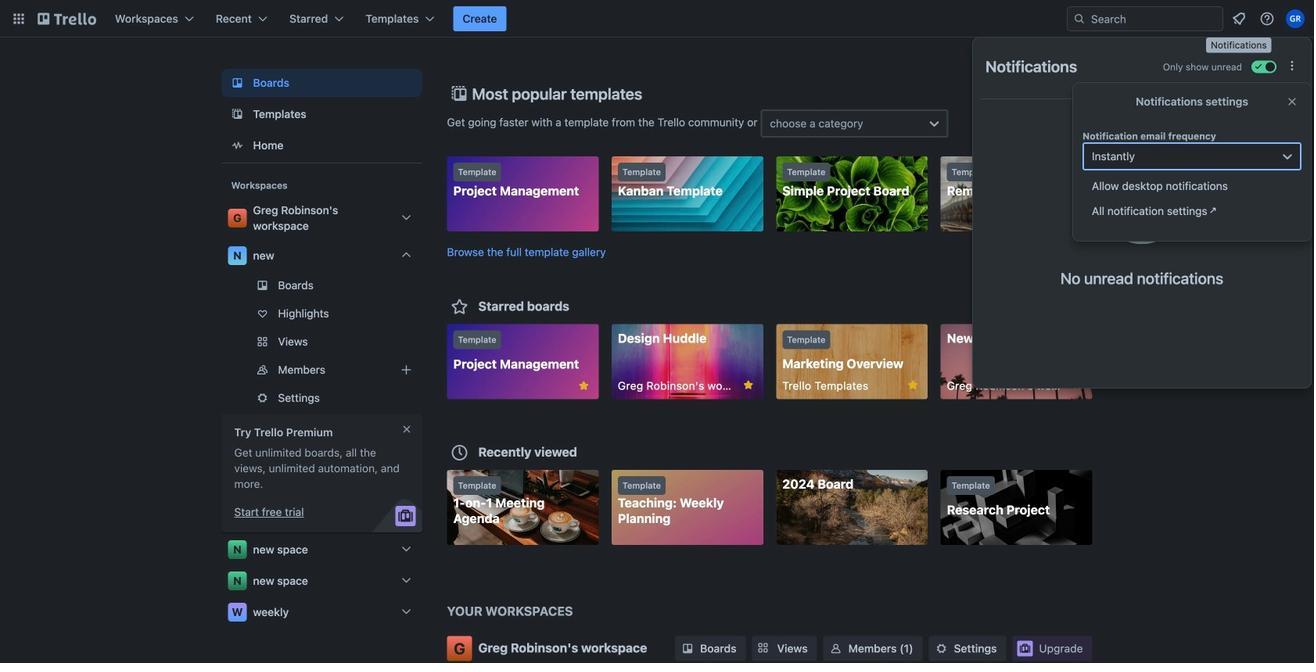 Task type: describe. For each thing, give the bounding box(es) containing it.
2 sm image from the left
[[934, 641, 950, 657]]

sm image
[[828, 641, 844, 657]]

back to home image
[[38, 6, 96, 31]]

template board image
[[228, 105, 247, 124]]

add image
[[397, 361, 416, 380]]

1 sm image from the left
[[680, 641, 696, 657]]

home image
[[228, 136, 247, 155]]

0 horizontal spatial click to unstar this board. it will be removed from your starred list. image
[[577, 379, 591, 393]]

greg robinson (gregrobinson96) image
[[1287, 9, 1305, 28]]



Task type: locate. For each thing, give the bounding box(es) containing it.
tooltip
[[1207, 38, 1272, 53]]

Search field
[[1067, 6, 1224, 31]]

search image
[[1074, 13, 1086, 25]]

board image
[[228, 74, 247, 92]]

taco image
[[1101, 140, 1184, 244]]

close popover image
[[1287, 95, 1299, 108]]

1 horizontal spatial click to unstar this board. it will be removed from your starred list. image
[[742, 378, 756, 392]]

2 horizontal spatial click to unstar this board. it will be removed from your starred list. image
[[906, 378, 920, 392]]

1 horizontal spatial sm image
[[934, 641, 950, 657]]

primary element
[[0, 0, 1315, 38]]

click to unstar this board. it will be removed from your starred list. image
[[742, 378, 756, 392], [906, 378, 920, 392], [577, 379, 591, 393]]

0 horizontal spatial sm image
[[680, 641, 696, 657]]

0 notifications image
[[1230, 9, 1249, 28]]

open information menu image
[[1260, 11, 1276, 27]]

sm image
[[680, 641, 696, 657], [934, 641, 950, 657]]



Task type: vqa. For each thing, say whether or not it's contained in the screenshot.
Ruby Anderson (rubyanderson7) icon
no



